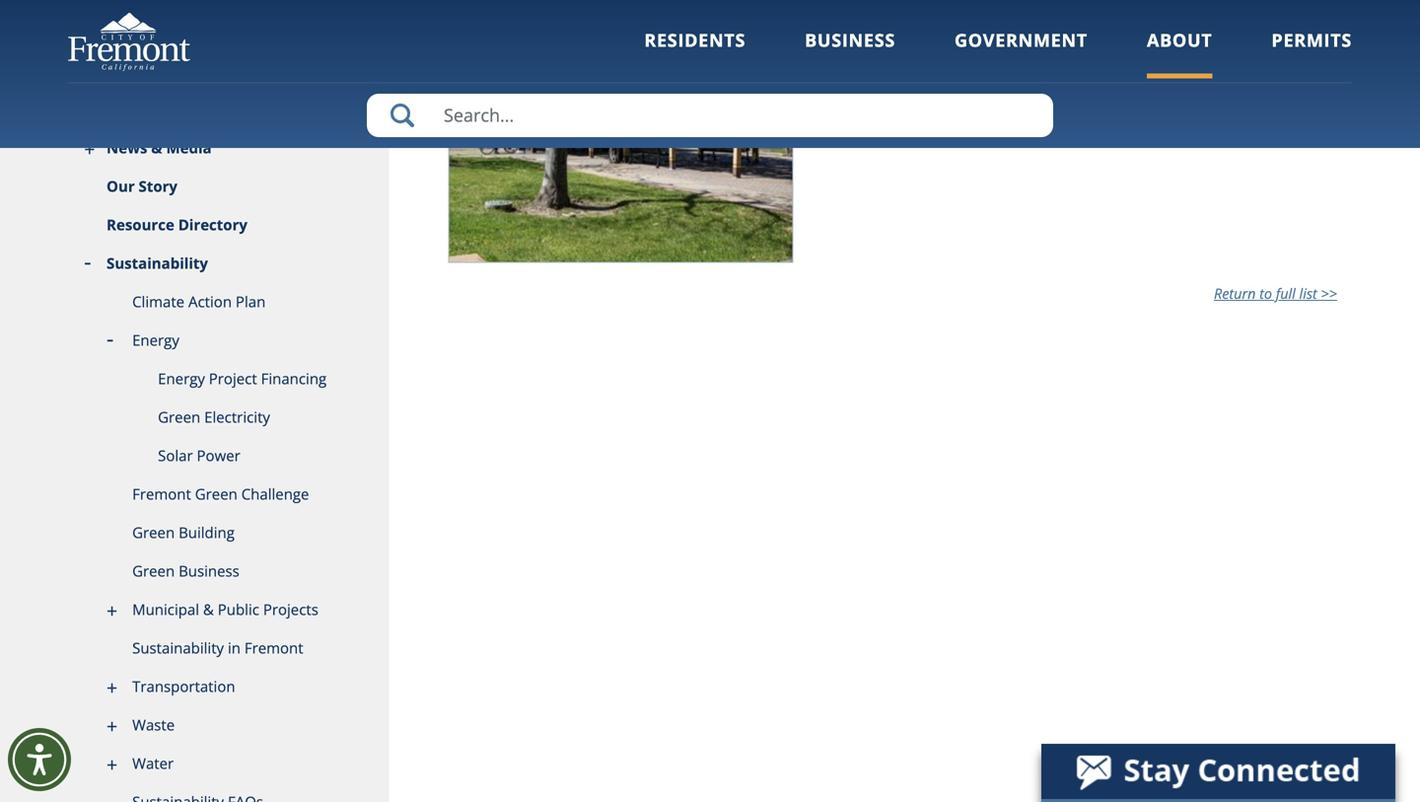 Task type: describe. For each thing, give the bounding box(es) containing it.
return to full list >>
[[1214, 284, 1338, 303]]

our story link
[[68, 168, 389, 206]]

& inside the amenities: parking lot path shade structures categories: civic parks & plazas
[[1146, 127, 1158, 148]]

resource
[[107, 215, 174, 235]]

solar power link
[[68, 437, 389, 475]]

building
[[179, 522, 235, 543]]

amenities: parking lot path shade structures categories: civic parks & plazas
[[1034, 5, 1208, 148]]

electricity
[[204, 407, 270, 427]]

business link
[[805, 28, 896, 79]]

>>
[[1321, 284, 1338, 303]]

transportation link
[[68, 668, 389, 706]]

water
[[132, 753, 174, 773]]

resource directory link
[[68, 206, 389, 245]]

plazas
[[1162, 127, 1208, 148]]

news & media
[[107, 138, 212, 158]]

permits
[[1272, 28, 1352, 52]]

government link
[[955, 28, 1088, 79]]

news & media link
[[68, 129, 389, 168]]

ca
[[879, 76, 899, 97]]

1 vertical spatial business
[[179, 561, 240, 581]]

shade
[[1064, 78, 1110, 99]]

resource directory
[[107, 215, 248, 235]]

return
[[1214, 284, 1256, 303]]

address:
[[808, 5, 884, 26]]

and
[[911, 28, 939, 49]]

return to full list >> link
[[1214, 283, 1338, 304]]

projects
[[263, 599, 319, 620]]

lot
[[1123, 30, 1147, 51]]

permits link
[[1272, 28, 1352, 79]]

municipal
[[132, 599, 199, 620]]

green building
[[132, 522, 235, 543]]

solar
[[158, 445, 193, 466]]

civic
[[1064, 127, 1097, 148]]

water link
[[68, 745, 389, 783]]

categories:
[[1034, 101, 1135, 122]]

media
[[166, 138, 212, 158]]

fremont,
[[808, 76, 875, 97]]

energy for energy project financing
[[158, 368, 205, 389]]

sustainability in fremont link
[[68, 629, 389, 668]]

about link
[[1147, 28, 1213, 79]]

to
[[1260, 284, 1273, 303]]

energy project financing link
[[68, 360, 389, 399]]

waste link
[[68, 706, 389, 745]]

fremont green challenge link
[[68, 475, 389, 514]]

green for green building
[[132, 522, 175, 543]]

energy project financing
[[158, 368, 327, 389]]

0 vertical spatial business
[[805, 28, 896, 52]]

energy for energy
[[132, 330, 179, 350]]

about
[[1147, 28, 1213, 52]]



Task type: vqa. For each thing, say whether or not it's contained in the screenshot.
Residents link
yes



Task type: locate. For each thing, give the bounding box(es) containing it.
public
[[218, 599, 259, 620]]

list
[[1300, 284, 1318, 303]]

green for green business
[[132, 561, 175, 581]]

climate action plan link
[[68, 283, 389, 322]]

municipal & public projects
[[132, 599, 319, 620]]

story
[[139, 176, 178, 196]]

sustainability for sustainability
[[107, 253, 208, 273]]

challenge
[[241, 484, 309, 504]]

green up green business
[[132, 522, 175, 543]]

our story
[[107, 176, 178, 196]]

energy link
[[68, 322, 389, 360]]

fremont inside address: fremont blvd and peralta blvd fremont, ca 94536
[[808, 28, 871, 49]]

green business link
[[68, 552, 389, 591]]

94536
[[904, 76, 949, 97]]

sustainability
[[107, 253, 208, 273], [132, 638, 224, 658]]

path
[[1064, 54, 1098, 75]]

& left public
[[203, 599, 214, 620]]

blvd left 'and'
[[875, 28, 907, 49]]

1 vertical spatial blvd
[[808, 52, 840, 73]]

sustainability for sustainability in fremont
[[132, 638, 224, 658]]

Search text field
[[367, 94, 1054, 137]]

0 horizontal spatial blvd
[[808, 52, 840, 73]]

financing
[[261, 368, 327, 389]]

sustainability in fremont
[[132, 638, 303, 658]]

& right parks
[[1146, 127, 1158, 148]]

power
[[197, 445, 240, 466]]

1 vertical spatial energy
[[158, 368, 205, 389]]

full
[[1276, 284, 1296, 303]]

action
[[188, 292, 232, 312]]

1 horizontal spatial fremont
[[244, 638, 303, 658]]

2 horizontal spatial &
[[1146, 127, 1158, 148]]

directory
[[178, 215, 248, 235]]

plan
[[236, 292, 266, 312]]

& for news & media
[[151, 138, 162, 158]]

green for green electricity
[[158, 407, 200, 427]]

0 horizontal spatial business
[[179, 561, 240, 581]]

fremont down solar
[[132, 484, 191, 504]]

fremont down address:
[[808, 28, 871, 49]]

amenities:
[[1034, 5, 1124, 26]]

bill ball plaza image
[[448, 4, 794, 263]]

address: fremont blvd and peralta blvd fremont, ca 94536
[[808, 5, 995, 97]]

2 vertical spatial fremont
[[244, 638, 303, 658]]

green up solar
[[158, 407, 200, 427]]

1 vertical spatial fremont
[[132, 484, 191, 504]]

fremont right in
[[244, 638, 303, 658]]

transportation
[[132, 676, 235, 696]]

0 horizontal spatial fremont
[[132, 484, 191, 504]]

1 vertical spatial sustainability
[[132, 638, 224, 658]]

stay connected image
[[1042, 744, 1394, 799]]

blvd up fremont,
[[808, 52, 840, 73]]

sustainability up climate on the top left of page
[[107, 253, 208, 273]]

0 horizontal spatial &
[[151, 138, 162, 158]]

energy up green electricity
[[158, 368, 205, 389]]

sustainability link
[[68, 245, 389, 283]]

blvd
[[875, 28, 907, 49], [808, 52, 840, 73]]

1 horizontal spatial blvd
[[875, 28, 907, 49]]

news
[[107, 138, 147, 158]]

solar power
[[158, 445, 240, 466]]

fremont
[[808, 28, 871, 49], [132, 484, 191, 504], [244, 638, 303, 658]]

our
[[107, 176, 135, 196]]

green building link
[[68, 514, 389, 552]]

structures
[[1114, 78, 1190, 99]]

parking
[[1064, 30, 1119, 51]]

residents
[[645, 28, 746, 52]]

green electricity
[[158, 407, 270, 427]]

business
[[805, 28, 896, 52], [179, 561, 240, 581]]

& for municipal & public projects
[[203, 599, 214, 620]]

government
[[955, 28, 1088, 52]]

green business
[[132, 561, 240, 581]]

green
[[158, 407, 200, 427], [195, 484, 238, 504], [132, 522, 175, 543], [132, 561, 175, 581]]

0 vertical spatial blvd
[[875, 28, 907, 49]]

climate
[[132, 292, 185, 312]]

business down address:
[[805, 28, 896, 52]]

parks
[[1102, 127, 1142, 148]]

0 vertical spatial fremont
[[808, 28, 871, 49]]

0 vertical spatial sustainability
[[107, 253, 208, 273]]

fremont green challenge
[[132, 484, 309, 504]]

project
[[209, 368, 257, 389]]

2 horizontal spatial fremont
[[808, 28, 871, 49]]

peralta
[[943, 28, 995, 49]]

green electricity link
[[68, 399, 389, 437]]

business down building
[[179, 561, 240, 581]]

energy down climate on the top left of page
[[132, 330, 179, 350]]

&
[[1146, 127, 1158, 148], [151, 138, 162, 158], [203, 599, 214, 620]]

waste
[[132, 715, 175, 735]]

energy
[[132, 330, 179, 350], [158, 368, 205, 389]]

climate action plan
[[132, 292, 266, 312]]

& right news
[[151, 138, 162, 158]]

green down power
[[195, 484, 238, 504]]

in
[[228, 638, 241, 658]]

1 horizontal spatial &
[[203, 599, 214, 620]]

1 horizontal spatial business
[[805, 28, 896, 52]]

0 vertical spatial energy
[[132, 330, 179, 350]]

sustainability up transportation at the left of the page
[[132, 638, 224, 658]]

residents link
[[645, 28, 746, 79]]

municipal & public projects link
[[68, 591, 389, 629]]

green up municipal
[[132, 561, 175, 581]]

sustainability inside 'link'
[[107, 253, 208, 273]]



